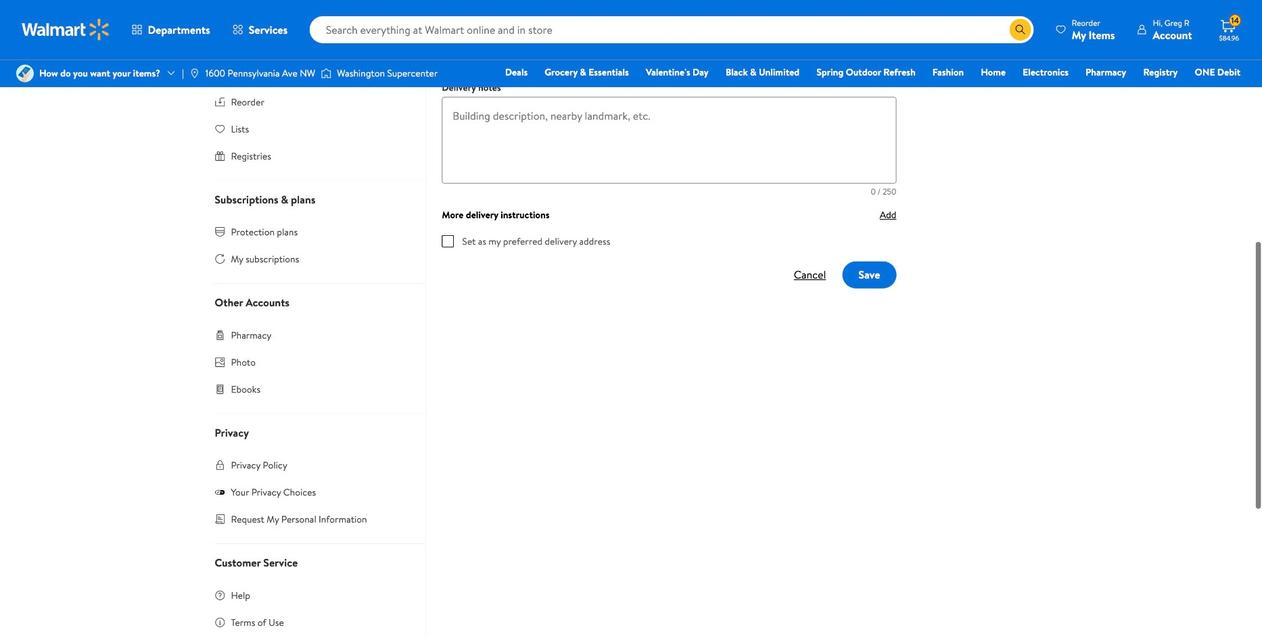 Task type: locate. For each thing, give the bounding box(es) containing it.
None telephone field
[[442, 21, 897, 59]]

clear search field text image
[[994, 25, 1004, 36]]

search icon image
[[1015, 24, 1026, 35]]

 image
[[16, 65, 34, 82], [189, 68, 200, 79]]

Search search field
[[310, 16, 1034, 43]]

None checkbox
[[442, 235, 454, 248]]

icon image
[[215, 487, 226, 498]]

0 horizontal spatial  image
[[16, 65, 34, 82]]

 image
[[321, 67, 332, 80]]

Walmart Site-Wide search field
[[310, 16, 1034, 43]]



Task type: vqa. For each thing, say whether or not it's contained in the screenshot.
Clear search field text icon
yes



Task type: describe. For each thing, give the bounding box(es) containing it.
1 horizontal spatial  image
[[189, 68, 200, 79]]

walmart image
[[22, 19, 110, 41]]

Building description, nearby landmark, etc. text field
[[442, 97, 897, 184]]



